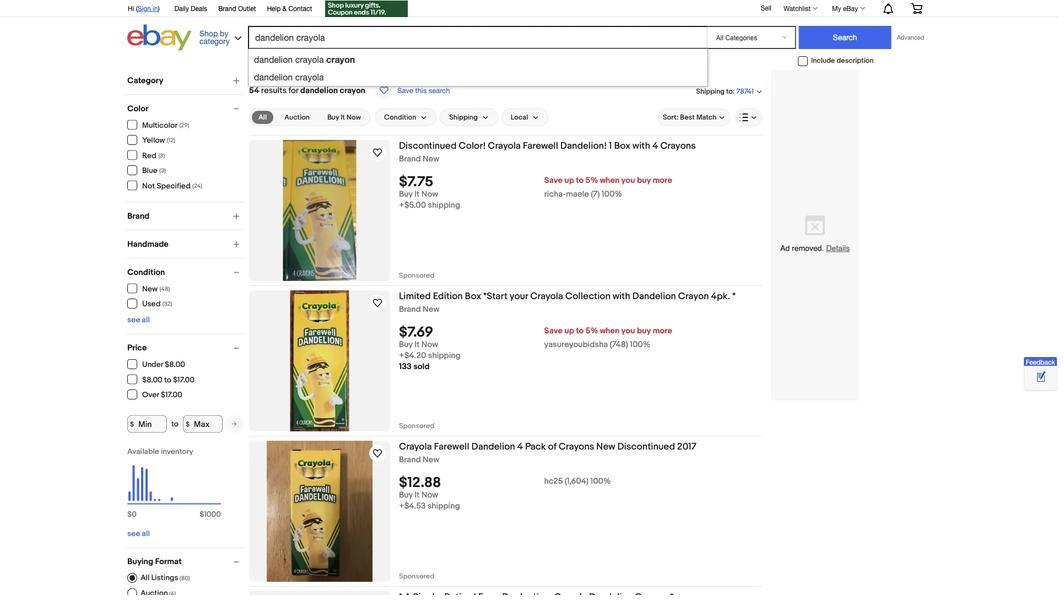 Task type: describe. For each thing, give the bounding box(es) containing it.
now up +$4.20
[[422, 340, 438, 350]]

feedback
[[1026, 358, 1056, 366]]

see all for price
[[127, 530, 150, 539]]

1 save up to 5% when you buy more buy it now from the top
[[399, 176, 673, 199]]

4 inside discontinued color! crayola farewell dandelion! 1 box with 4 crayons brand new
[[653, 140, 659, 152]]

crayola farewell dandelion 4 pack of crayons new discontinued 2017 link
[[399, 441, 763, 455]]

ebay
[[844, 4, 859, 12]]

sold
[[414, 362, 430, 372]]

buy inside the 'hc25 (1,604) 100% buy it now +$4.53 shipping'
[[399, 491, 413, 501]]

farewell inside discontinued color! crayola farewell dandelion! 1 box with 4 crayons brand new
[[523, 140, 559, 152]]

all for all listings (80)
[[141, 574, 150, 583]]

include
[[812, 57, 836, 65]]

Search for anything text field
[[250, 27, 705, 48]]

blue (3)
[[142, 166, 166, 176]]

over $17.00 link
[[127, 390, 183, 400]]

category button
[[127, 76, 244, 85]]

shipping for shipping to : 78741
[[697, 87, 725, 96]]

condition button inside "main content"
[[375, 109, 437, 126]]

100% for hc25 (1,604) 100% buy it now +$4.53 shipping
[[591, 477, 611, 487]]

price
[[127, 343, 147, 353]]

1 up from the top
[[565, 176, 575, 186]]

0 vertical spatial $8.00
[[165, 360, 185, 370]]

get the coupon image
[[325, 1, 408, 17]]

crayon inside "main content"
[[340, 85, 366, 95]]

crayola farewell dandelion 4 pack of crayons new discontinued 2017 image
[[267, 441, 373, 582]]

inventory
[[161, 448, 193, 457]]

78741
[[737, 87, 754, 96]]

crayon
[[679, 291, 709, 302]]

for
[[289, 85, 299, 95]]

deals
[[191, 4, 207, 12]]

save this search
[[398, 86, 450, 95]]

$7.75
[[399, 174, 434, 191]]

buy up +$4.20
[[399, 340, 413, 350]]

results
[[261, 85, 287, 95]]

 (80) Items text field
[[178, 575, 190, 582]]

advanced
[[897, 34, 925, 41]]

limited edition box *start your crayola collection with dandelion crayon 4pk.  * brand new
[[399, 291, 736, 315]]

handmade button
[[127, 239, 244, 249]]

$ up buying format dropdown button
[[200, 510, 204, 520]]

advertisement region
[[771, 70, 860, 401]]

red
[[142, 151, 156, 160]]

contact
[[289, 4, 312, 12]]

$ up available at the bottom of the page
[[130, 420, 134, 428]]

see all for condition
[[127, 316, 150, 325]]

with for $7.75
[[633, 140, 651, 152]]

of
[[548, 441, 557, 453]]

box inside discontinued color! crayola farewell dandelion! 1 box with 4 crayons brand new
[[615, 140, 631, 152]]

sort:
[[663, 113, 679, 122]]

All selected text field
[[259, 112, 267, 122]]

crayons inside discontinued color! crayola farewell dandelion! 1 box with 4 crayons brand new
[[661, 140, 696, 152]]

brand outlet link
[[218, 3, 256, 15]]

brand outlet
[[218, 4, 256, 12]]

help & contact
[[267, 4, 312, 12]]

graph of available inventory between $0 and $1000+ image
[[127, 448, 221, 525]]

used (32)
[[142, 300, 172, 309]]

discontinued color! crayola farewell dandelion! 1 box with 4 crayons heading
[[399, 140, 696, 152]]

sign in link
[[138, 4, 158, 12]]

1 buy from the top
[[637, 176, 651, 186]]

2 5% from the top
[[586, 326, 599, 336]]

yasureyoubidsha
[[545, 340, 608, 350]]

this
[[415, 86, 427, 95]]

(7)
[[591, 190, 600, 199]]

crayola inside limited edition box *start your crayola collection with dandelion crayon 4pk.  * brand new
[[531, 291, 564, 302]]

hi ( sign in )
[[128, 4, 160, 12]]

crayon list box
[[248, 49, 708, 87]]

1 more from the top
[[653, 176, 673, 186]]

daily deals
[[175, 4, 207, 12]]

available inventory
[[127, 448, 193, 457]]

1 when from the top
[[600, 176, 620, 186]]

 (4) Items text field
[[168, 590, 176, 596]]

condition for 'condition' dropdown button inside "main content"
[[384, 113, 416, 122]]

see for price
[[127, 530, 140, 539]]

watchlist
[[784, 4, 811, 12]]

main content containing $7.75
[[249, 70, 763, 596]]

100% for yasureyoubidsha (748) 100% +$4.20 shipping 133 sold
[[630, 340, 651, 350]]

Minimum Value in $ text field
[[127, 416, 167, 433]]

available
[[127, 448, 159, 457]]

help & contact link
[[267, 3, 312, 15]]

(80)
[[180, 575, 190, 582]]

1000
[[204, 510, 221, 520]]

crayola farewell dandelion 4 pack of crayons new discontinued 2017 brand new
[[399, 441, 697, 465]]

$ 0
[[127, 510, 137, 520]]

blue
[[142, 166, 158, 176]]

new inside limited edition box *start your crayola collection with dandelion crayon 4pk.  * brand new
[[423, 305, 440, 315]]

brand inside crayola farewell dandelion 4 pack of crayons new discontinued 2017 brand new
[[399, 455, 421, 465]]

$ 1000
[[200, 510, 221, 520]]

$12.88
[[399, 475, 441, 492]]

+$5.00
[[399, 201, 426, 210]]

all listings (80)
[[141, 574, 190, 583]]

under $8.00
[[142, 360, 185, 370]]

brand up handmade
[[127, 211, 150, 221]]

(3) for red
[[158, 152, 165, 159]]

price button
[[127, 343, 244, 353]]

now inside the 'hc25 (1,604) 100% buy it now +$4.53 shipping'
[[422, 491, 438, 501]]

to inside the shipping to : 78741
[[727, 87, 733, 96]]

sort: best match
[[663, 113, 717, 122]]

save this search button
[[372, 81, 454, 100]]

now up +$5.00
[[422, 190, 438, 199]]

2 up from the top
[[565, 326, 575, 336]]

it up +$5.00
[[415, 190, 420, 199]]

daily deals link
[[175, 3, 207, 15]]

help
[[267, 4, 281, 12]]

buy it now link
[[321, 111, 368, 124]]

crayons inside crayola farewell dandelion 4 pack of crayons new discontinued 2017 brand new
[[559, 441, 595, 453]]

(748)
[[610, 340, 628, 350]]

(32)
[[163, 301, 172, 308]]

sell link
[[756, 4, 777, 12]]

discontinued color! crayola farewell dandelion! 1 box with 4 crayons link
[[399, 140, 763, 154]]

search
[[429, 86, 450, 95]]

multicolor
[[142, 121, 178, 130]]

daily
[[175, 4, 189, 12]]

54
[[249, 85, 259, 95]]

shipping inside yasureyoubidsha (748) 100% +$4.20 shipping 133 sold
[[428, 351, 461, 361]]

color
[[127, 104, 149, 114]]

*
[[733, 291, 736, 302]]

handmade
[[127, 239, 169, 249]]

new inside discontinued color! crayola farewell dandelion! 1 box with 4 crayons brand new
[[423, 154, 440, 164]]

yellow (12)
[[142, 136, 175, 145]]

crayola inside crayola farewell dandelion 4 pack of crayons new discontinued 2017 brand new
[[399, 441, 432, 453]]

outlet
[[238, 4, 256, 12]]

listing options selector. list view selected. image
[[740, 113, 758, 122]]

buy up +$5.00
[[399, 190, 413, 199]]

box inside limited edition box *start your crayola collection with dandelion crayon 4pk.  * brand new
[[465, 291, 482, 302]]

discontinued color! crayola farewell dandelion! 1 box with 4 crayons image
[[283, 140, 357, 281]]

with for $7.69
[[613, 291, 631, 302]]

new right of
[[597, 441, 616, 453]]

brand button
[[127, 211, 244, 221]]

match
[[697, 113, 717, 122]]

new (48)
[[142, 285, 170, 294]]

Maximum Value in $ text field
[[183, 416, 223, 433]]



Task type: locate. For each thing, give the bounding box(es) containing it.
2 horizontal spatial crayola
[[531, 291, 564, 302]]

over
[[142, 391, 159, 400]]

brand up $12.88 on the left bottom
[[399, 455, 421, 465]]

0 horizontal spatial farewell
[[434, 441, 470, 453]]

2 you from the top
[[622, 326, 636, 336]]

shipping right +$4.53
[[428, 502, 460, 512]]

1 vertical spatial condition
[[127, 267, 165, 277]]

condition inside dropdown button
[[384, 113, 416, 122]]

0 vertical spatial 4
[[653, 140, 659, 152]]

all for price
[[142, 530, 150, 539]]

your
[[510, 291, 528, 302]]

$8.00 up the over $17.00 link
[[142, 376, 163, 385]]

my ebay link
[[827, 2, 871, 15]]

0 horizontal spatial condition button
[[127, 267, 244, 277]]

shop
[[200, 29, 218, 38]]

1 vertical spatial see
[[127, 530, 140, 539]]

(
[[136, 4, 138, 12]]

0 horizontal spatial condition
[[127, 267, 165, 277]]

see all button for price
[[127, 530, 150, 539]]

when up (748)
[[600, 326, 620, 336]]

sign
[[138, 4, 151, 12]]

crayon up 54 results for dandelion crayon
[[326, 54, 355, 65]]

see all button down the used
[[127, 316, 150, 325]]

0 vertical spatial up
[[565, 176, 575, 186]]

4 left 'pack'
[[518, 441, 523, 453]]

condition down save this search button
[[384, 113, 416, 122]]

shipping inside richa-maele (7) 100% +$5.00 shipping
[[428, 201, 461, 210]]

discontinued left '2017'
[[618, 441, 676, 453]]

1 vertical spatial all
[[141, 574, 150, 583]]

0 vertical spatial box
[[615, 140, 631, 152]]

1 vertical spatial discontinued
[[618, 441, 676, 453]]

0 vertical spatial see all button
[[127, 316, 150, 325]]

to up maele
[[576, 176, 584, 186]]

with
[[633, 140, 651, 152], [613, 291, 631, 302]]

dandelion right for
[[300, 85, 338, 95]]

0 horizontal spatial crayons
[[559, 441, 595, 453]]

none submit inside crayon "banner"
[[799, 26, 892, 49]]

100% inside richa-maele (7) 100% +$5.00 shipping
[[602, 190, 623, 199]]

1 horizontal spatial with
[[633, 140, 651, 152]]

it up +$4.53
[[415, 491, 420, 501]]

4 right 1
[[653, 140, 659, 152]]

1 vertical spatial shipping
[[450, 113, 478, 122]]

dandelion up results
[[254, 72, 293, 82]]

shipping left :
[[697, 87, 725, 96]]

(3) inside blue (3)
[[159, 167, 166, 175]]

1 see all from the top
[[127, 316, 150, 325]]

collection
[[566, 291, 611, 302]]

+$4.53
[[399, 502, 426, 512]]

limited edition box *start your crayola collection with dandelion crayon 4pk.  * link
[[399, 291, 763, 305]]

farewell up $12.88 on the left bottom
[[434, 441, 470, 453]]

$17.00 down $8.00 to $17.00
[[161, 391, 182, 400]]

dandelion for dandelion crayola crayon
[[254, 55, 293, 65]]

0
[[132, 510, 137, 520]]

crayons down sort:
[[661, 140, 696, 152]]

save up to 5% when you buy more buy it now down discontinued color! crayola farewell dandelion! 1 box with 4 crayons brand new
[[399, 176, 673, 199]]

limited edition box *start your crayola collection with dandelion crayon 4pk.  * image
[[290, 291, 349, 432]]

see all button for condition
[[127, 316, 150, 325]]

dandelion inside limited edition box *start your crayola collection with dandelion crayon 4pk.  * brand new
[[633, 291, 676, 302]]

(1,604)
[[565, 477, 589, 487]]

shipping right +$5.00
[[428, 201, 461, 210]]

1 vertical spatial dandelion
[[254, 72, 293, 82]]

shipping
[[428, 201, 461, 210], [428, 351, 461, 361], [428, 502, 460, 512]]

see all
[[127, 316, 150, 325], [127, 530, 150, 539]]

5% up (7)
[[586, 176, 599, 186]]

1 vertical spatial you
[[622, 326, 636, 336]]

(3) right blue
[[159, 167, 166, 175]]

see down 0
[[127, 530, 140, 539]]

sort: best match button
[[658, 109, 731, 126]]

local
[[511, 113, 528, 122]]

dandelion inside crayola farewell dandelion 4 pack of crayons new discontinued 2017 brand new
[[472, 441, 515, 453]]

brand inside account navigation
[[218, 4, 236, 12]]

0 vertical spatial 5%
[[586, 176, 599, 186]]

1 vertical spatial with
[[613, 291, 631, 302]]

0 horizontal spatial $8.00
[[142, 376, 163, 385]]

crayola inside discontinued color! crayola farewell dandelion! 1 box with 4 crayons brand new
[[488, 140, 521, 152]]

shipping inside the shipping to : 78741
[[697, 87, 725, 96]]

include description
[[812, 57, 874, 65]]

all
[[142, 316, 150, 325], [142, 530, 150, 539]]

0 horizontal spatial 4
[[518, 441, 523, 453]]

)
[[158, 4, 160, 12]]

5% up yasureyoubidsha at the right bottom of page
[[586, 326, 599, 336]]

:
[[733, 87, 735, 96]]

shipping for shipping
[[450, 113, 478, 122]]

1 vertical spatial when
[[600, 326, 620, 336]]

0 vertical spatial crayon
[[326, 54, 355, 65]]

1 vertical spatial up
[[565, 326, 575, 336]]

format
[[155, 557, 182, 567]]

1 vertical spatial (3)
[[159, 167, 166, 175]]

all for all
[[259, 113, 267, 122]]

crayola for dandelion crayola
[[295, 72, 324, 82]]

all inside "main content"
[[259, 113, 267, 122]]

1 vertical spatial save up to 5% when you buy more buy it now
[[399, 326, 673, 350]]

buying format button
[[127, 557, 244, 567]]

$8.00 to $17.00
[[142, 376, 195, 385]]

auction
[[285, 113, 310, 122]]

listings
[[151, 574, 178, 583]]

watchlist link
[[778, 2, 823, 15]]

(48)
[[160, 286, 170, 293]]

$ up buying
[[127, 510, 132, 520]]

not
[[142, 181, 155, 191]]

$7.69
[[399, 324, 434, 341]]

all up buying
[[142, 530, 150, 539]]

2 more from the top
[[653, 326, 673, 336]]

advanced link
[[892, 26, 930, 49]]

buy up +$4.53
[[399, 491, 413, 501]]

all for condition
[[142, 316, 150, 325]]

crayola inside dandelion crayola crayon
[[295, 55, 324, 65]]

0 vertical spatial you
[[622, 176, 636, 186]]

buy
[[637, 176, 651, 186], [637, 326, 651, 336]]

all down buying
[[141, 574, 150, 583]]

specified
[[157, 181, 191, 191]]

multicolor (29)
[[142, 121, 189, 130]]

1 vertical spatial save
[[545, 176, 563, 186]]

see up price on the bottom
[[127, 316, 140, 325]]

category
[[200, 36, 230, 45]]

0 horizontal spatial with
[[613, 291, 631, 302]]

with inside limited edition box *start your crayola collection with dandelion crayon 4pk.  * brand new
[[613, 291, 631, 302]]

shipping inside the 'hc25 (1,604) 100% buy it now +$4.53 shipping'
[[428, 502, 460, 512]]

shop by category
[[200, 29, 230, 45]]

crayola up 54 results for dandelion crayon
[[295, 72, 324, 82]]

0 vertical spatial shipping
[[428, 201, 461, 210]]

1 vertical spatial all
[[142, 530, 150, 539]]

2 see all from the top
[[127, 530, 150, 539]]

0 horizontal spatial all
[[141, 574, 150, 583]]

shipping inside dropdown button
[[450, 113, 478, 122]]

1 vertical spatial crayon
[[340, 85, 366, 95]]

best
[[681, 113, 695, 122]]

1 vertical spatial $17.00
[[161, 391, 182, 400]]

0 horizontal spatial dandelion
[[472, 441, 515, 453]]

1 horizontal spatial 4
[[653, 140, 659, 152]]

dandelion left crayon
[[633, 291, 676, 302]]

crayola up dandelion crayola
[[295, 55, 324, 65]]

see for condition
[[127, 316, 140, 325]]

all
[[259, 113, 267, 122], [141, 574, 150, 583]]

1 vertical spatial crayons
[[559, 441, 595, 453]]

main content
[[249, 70, 763, 596]]

buying format
[[127, 557, 182, 567]]

1 all from the top
[[142, 316, 150, 325]]

0 vertical spatial more
[[653, 176, 673, 186]]

1 horizontal spatial all
[[259, 113, 267, 122]]

2 all from the top
[[142, 530, 150, 539]]

account navigation
[[122, 0, 931, 18]]

new down limited
[[423, 305, 440, 315]]

0 vertical spatial see all
[[127, 316, 150, 325]]

(3) for blue
[[159, 167, 166, 175]]

farewell
[[523, 140, 559, 152], [434, 441, 470, 453]]

1 horizontal spatial crayons
[[661, 140, 696, 152]]

2 see all button from the top
[[127, 530, 150, 539]]

shipping to : 78741
[[697, 87, 754, 96]]

2 vertical spatial 100%
[[591, 477, 611, 487]]

now down 54 results for dandelion crayon
[[347, 113, 361, 122]]

when down 1
[[600, 176, 620, 186]]

save up to 5% when you buy more buy it now down your on the left of page
[[399, 326, 673, 350]]

2 save up to 5% when you buy more buy it now from the top
[[399, 326, 673, 350]]

limited edition box *start your crayola collection with dandelion crayon 4pk.  * heading
[[399, 291, 736, 302]]

limited
[[399, 291, 431, 302]]

100% inside the 'hc25 (1,604) 100% buy it now +$4.53 shipping'
[[591, 477, 611, 487]]

hc25 (1,604) 100% buy it now +$4.53 shipping
[[399, 477, 611, 512]]

0 vertical spatial farewell
[[523, 140, 559, 152]]

4pk.
[[712, 291, 731, 302]]

used
[[142, 300, 161, 309]]

0 vertical spatial discontinued
[[399, 140, 457, 152]]

my ebay
[[833, 4, 859, 12]]

$8.00
[[165, 360, 185, 370], [142, 376, 163, 385]]

None submit
[[799, 26, 892, 49]]

1 horizontal spatial farewell
[[523, 140, 559, 152]]

0 vertical spatial save up to 5% when you buy more buy it now
[[399, 176, 673, 199]]

up
[[565, 176, 575, 186], [565, 326, 575, 336]]

brand inside limited edition box *start your crayola collection with dandelion crayon 4pk.  * brand new
[[399, 305, 421, 315]]

1 vertical spatial box
[[465, 291, 482, 302]]

shipping up sold on the left
[[428, 351, 461, 361]]

1 vertical spatial see all
[[127, 530, 150, 539]]

2 when from the top
[[600, 326, 620, 336]]

see all button down 0
[[127, 530, 150, 539]]

brand up $7.75 at top
[[399, 154, 421, 164]]

new
[[423, 154, 440, 164], [142, 285, 158, 294], [423, 305, 440, 315], [597, 441, 616, 453], [423, 455, 440, 465]]

0 vertical spatial condition
[[384, 113, 416, 122]]

0 vertical spatial all
[[259, 113, 267, 122]]

up up maele
[[565, 176, 575, 186]]

discontinued up $7.75 at top
[[399, 140, 457, 152]]

yellow
[[142, 136, 165, 145]]

100% right (7)
[[602, 190, 623, 199]]

to up yasureyoubidsha at the right bottom of page
[[576, 326, 584, 336]]

0 vertical spatial dandelion
[[633, 291, 676, 302]]

crayon up buy it now link
[[340, 85, 366, 95]]

all down 54
[[259, 113, 267, 122]]

save up yasureyoubidsha at the right bottom of page
[[545, 326, 563, 336]]

1 vertical spatial 5%
[[586, 326, 599, 336]]

100% inside yasureyoubidsha (748) 100% +$4.20 shipping 133 sold
[[630, 340, 651, 350]]

richa-
[[545, 190, 566, 199]]

(3) inside red (3)
[[158, 152, 165, 159]]

1 horizontal spatial box
[[615, 140, 631, 152]]

save left this
[[398, 86, 414, 95]]

2 vertical spatial save
[[545, 326, 563, 336]]

box left *start
[[465, 291, 482, 302]]

it inside the 'hc25 (1,604) 100% buy it now +$4.53 shipping'
[[415, 491, 420, 501]]

0 vertical spatial with
[[633, 140, 651, 152]]

dandelion inside "main content"
[[300, 85, 338, 95]]

category
[[127, 76, 163, 85]]

condition up new (48)
[[127, 267, 165, 277]]

1 horizontal spatial crayola
[[488, 140, 521, 152]]

dandelion up dandelion crayola
[[254, 55, 293, 65]]

100% right (748)
[[630, 340, 651, 350]]

discontinued inside crayola farewell dandelion 4 pack of crayons new discontinued 2017 brand new
[[618, 441, 676, 453]]

1 vertical spatial buy
[[637, 326, 651, 336]]

1 see all button from the top
[[127, 316, 150, 325]]

farewell down local dropdown button
[[523, 140, 559, 152]]

100% right (1,604)
[[591, 477, 611, 487]]

sell
[[761, 4, 772, 12]]

1 vertical spatial dandelion
[[472, 441, 515, 453]]

1 see from the top
[[127, 316, 140, 325]]

shop by category button
[[195, 25, 244, 48]]

discontinued
[[399, 140, 457, 152], [618, 441, 676, 453]]

shipping button
[[440, 109, 498, 126]]

0 vertical spatial see
[[127, 316, 140, 325]]

by
[[220, 29, 229, 38]]

1 vertical spatial condition button
[[127, 267, 244, 277]]

yasureyoubidsha (748) 100% +$4.20 shipping 133 sold
[[399, 340, 651, 372]]

buying
[[127, 557, 153, 567]]

&
[[283, 4, 287, 12]]

1 vertical spatial 100%
[[630, 340, 651, 350]]

2 see from the top
[[127, 530, 140, 539]]

buy it now
[[328, 113, 361, 122]]

+$4.20
[[399, 351, 427, 361]]

it down 54 results for dandelion crayon
[[341, 113, 345, 122]]

133
[[399, 362, 412, 372]]

dandelion inside dandelion crayola crayon
[[254, 55, 293, 65]]

0 horizontal spatial discontinued
[[399, 140, 457, 152]]

4 inside crayola farewell dandelion 4 pack of crayons new discontinued 2017 brand new
[[518, 441, 523, 453]]

condition button up (48)
[[127, 267, 244, 277]]

0 vertical spatial save
[[398, 86, 414, 95]]

dandelion
[[633, 291, 676, 302], [472, 441, 515, 453]]

1 horizontal spatial shipping
[[697, 87, 725, 96]]

0 vertical spatial all
[[142, 316, 150, 325]]

1 vertical spatial see all button
[[127, 530, 150, 539]]

my
[[833, 4, 842, 12]]

save inside button
[[398, 86, 414, 95]]

you
[[622, 176, 636, 186], [622, 326, 636, 336]]

2 vertical spatial crayola
[[399, 441, 432, 453]]

1 you from the top
[[622, 176, 636, 186]]

2 vertical spatial shipping
[[428, 502, 460, 512]]

with right collection
[[613, 291, 631, 302]]

crayola right your on the left of page
[[531, 291, 564, 302]]

save
[[398, 86, 414, 95], [545, 176, 563, 186], [545, 326, 563, 336]]

0 horizontal spatial box
[[465, 291, 482, 302]]

$8.00 to $17.00 link
[[127, 375, 195, 385]]

0 vertical spatial crayola
[[488, 140, 521, 152]]

crayola farewell dandelion 4 pack of crayons new discontinued 2017 heading
[[399, 441, 697, 453]]

condition button down save this search button
[[375, 109, 437, 126]]

1 vertical spatial $8.00
[[142, 376, 163, 385]]

pack
[[526, 441, 546, 453]]

save up richa-
[[545, 176, 563, 186]]

box
[[615, 140, 631, 152], [465, 291, 482, 302]]

2017
[[678, 441, 697, 453]]

with right 1
[[633, 140, 651, 152]]

1 vertical spatial 4
[[518, 441, 523, 453]]

see all down the used
[[127, 316, 150, 325]]

new up $7.75 at top
[[423, 154, 440, 164]]

crayon banner
[[122, 0, 931, 87]]

heading
[[399, 592, 674, 596]]

1 vertical spatial farewell
[[434, 441, 470, 453]]

0 horizontal spatial shipping
[[450, 113, 478, 122]]

now up +$4.53
[[422, 491, 438, 501]]

dandelion left 'pack'
[[472, 441, 515, 453]]

1 vertical spatial crayola
[[295, 72, 324, 82]]

dandelion for dandelion crayola
[[254, 72, 293, 82]]

crayola
[[295, 55, 324, 65], [295, 72, 324, 82]]

discontinued color! crayola farewell dandelion! 1 box with 4 crayons brand new
[[399, 140, 696, 164]]

2 buy from the top
[[637, 326, 651, 336]]

$8.00 up $8.00 to $17.00
[[165, 360, 185, 370]]

all down the used
[[142, 316, 150, 325]]

crayons right of
[[559, 441, 595, 453]]

to left 78741
[[727, 87, 733, 96]]

to right the minimum value in $ text box
[[172, 420, 179, 429]]

0 horizontal spatial crayola
[[399, 441, 432, 453]]

dandelion crayola
[[254, 72, 324, 82]]

crayola right color!
[[488, 140, 521, 152]]

1 crayola from the top
[[295, 55, 324, 65]]

0 vertical spatial dandelion
[[254, 55, 293, 65]]

0 vertical spatial shipping
[[697, 87, 725, 96]]

in
[[153, 4, 158, 12]]

0 vertical spatial when
[[600, 176, 620, 186]]

see all down 0
[[127, 530, 150, 539]]

condition for the bottom 'condition' dropdown button
[[127, 267, 165, 277]]

brand inside discontinued color! crayola farewell dandelion! 1 box with 4 crayons brand new
[[399, 154, 421, 164]]

up up yasureyoubidsha at the right bottom of page
[[565, 326, 575, 336]]

1 vertical spatial more
[[653, 326, 673, 336]]

1 horizontal spatial discontinued
[[618, 441, 676, 453]]

(3)
[[158, 152, 165, 159], [159, 167, 166, 175]]

shipping up color!
[[450, 113, 478, 122]]

1 5% from the top
[[586, 176, 599, 186]]

richa-maele (7) 100% +$5.00 shipping
[[399, 190, 623, 210]]

0 vertical spatial crayons
[[661, 140, 696, 152]]

discontinued inside discontinued color! crayola farewell dandelion! 1 box with 4 crayons brand new
[[399, 140, 457, 152]]

it
[[341, 113, 345, 122], [415, 190, 420, 199], [415, 340, 420, 350], [415, 491, 420, 501]]

0 vertical spatial buy
[[637, 176, 651, 186]]

$17.00 down under $8.00
[[173, 376, 195, 385]]

(3) right red
[[158, 152, 165, 159]]

0 vertical spatial 100%
[[602, 190, 623, 199]]

new up $12.88 on the left bottom
[[423, 455, 440, 465]]

color!
[[459, 140, 486, 152]]

it up +$4.20
[[415, 340, 420, 350]]

farewell inside crayola farewell dandelion 4 pack of crayons new discontinued 2017 brand new
[[434, 441, 470, 453]]

54 results for dandelion crayon
[[249, 85, 366, 95]]

new left (48)
[[142, 285, 158, 294]]

1
[[609, 140, 612, 152]]

2 vertical spatial dandelion
[[300, 85, 338, 95]]

with inside discontinued color! crayola farewell dandelion! 1 box with 4 crayons brand new
[[633, 140, 651, 152]]

$ up inventory
[[186, 420, 190, 428]]

brand left outlet
[[218, 4, 236, 12]]

your shopping cart image
[[911, 3, 924, 14]]

1 horizontal spatial condition
[[384, 113, 416, 122]]

0 vertical spatial $17.00
[[173, 376, 195, 385]]

(24)
[[192, 183, 202, 190]]

crayon inside list box
[[326, 54, 355, 65]]

2 crayola from the top
[[295, 72, 324, 82]]

to down under $8.00
[[164, 376, 171, 385]]

crayola for dandelion crayola crayon
[[295, 55, 324, 65]]

0 vertical spatial (3)
[[158, 152, 165, 159]]

0 vertical spatial condition button
[[375, 109, 437, 126]]

1 vertical spatial crayola
[[531, 291, 564, 302]]

buy right auction link
[[328, 113, 339, 122]]

crayola up $12.88 on the left bottom
[[399, 441, 432, 453]]

1 horizontal spatial condition button
[[375, 109, 437, 126]]

1 horizontal spatial $8.00
[[165, 360, 185, 370]]

red (3)
[[142, 151, 165, 160]]

1 vertical spatial shipping
[[428, 351, 461, 361]]

1 horizontal spatial dandelion
[[633, 291, 676, 302]]

brand down limited
[[399, 305, 421, 315]]

0 vertical spatial crayola
[[295, 55, 324, 65]]

save up to 5% when you buy more buy it now
[[399, 176, 673, 199], [399, 326, 673, 350]]

box right 1
[[615, 140, 631, 152]]



Task type: vqa. For each thing, say whether or not it's contained in the screenshot.


